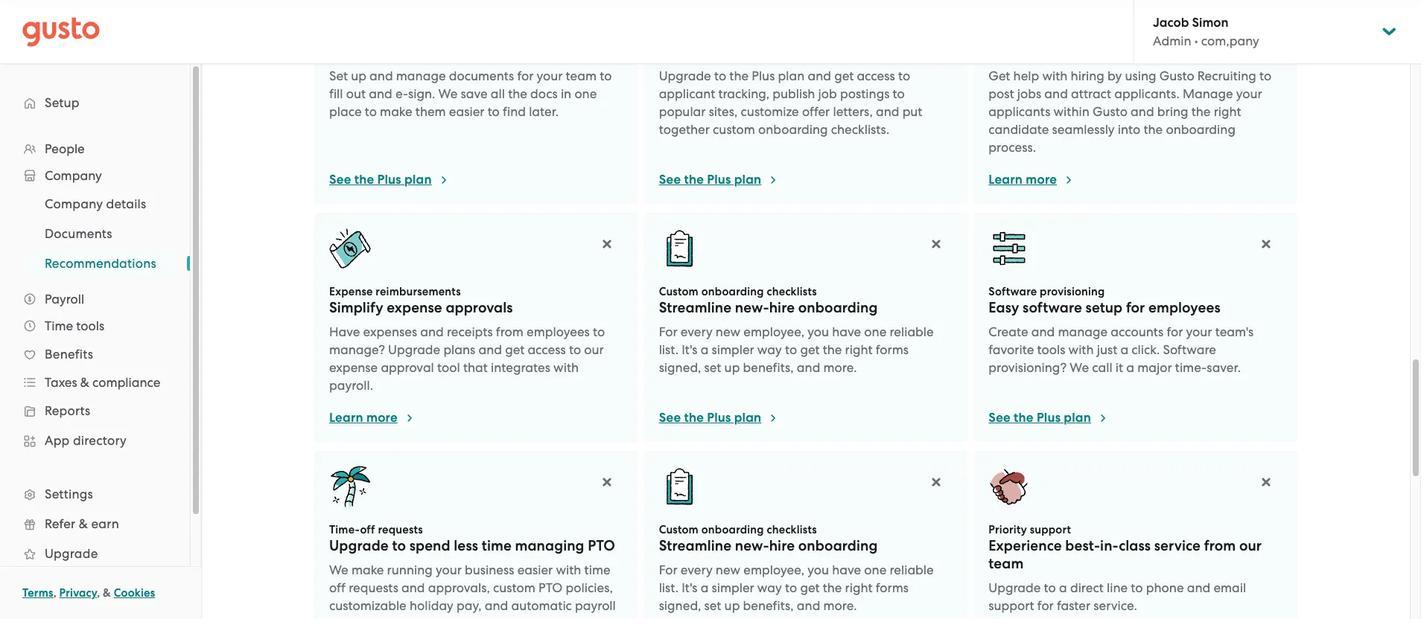 Task type: describe. For each thing, give the bounding box(es) containing it.
2 way from the top
[[758, 581, 782, 596]]

taxes & compliance
[[45, 376, 161, 390]]

software
[[1023, 300, 1083, 317]]

reports
[[45, 404, 90, 419]]

set up and manage documents for your team to fill out and e-sign. we save all the docs in one place to make them easier to find later.
[[329, 69, 612, 119]]

jobs
[[1018, 86, 1042, 101]]

support inside priority support experience best-in-class service from our team
[[1030, 524, 1072, 537]]

service.
[[1094, 599, 1138, 614]]

make inside we make running your business easier with time off requests and approvals, custom pto policies, customizable holiday pay, and automatic payroll syncing.
[[352, 563, 384, 578]]

2 employee, from the top
[[744, 563, 805, 578]]

taxes
[[45, 376, 77, 390]]

accounts
[[1111, 325, 1164, 340]]

learn for the bottom "learn more" 'link'
[[329, 411, 363, 426]]

app directory
[[45, 434, 127, 449]]

that
[[463, 361, 488, 376]]

all
[[491, 86, 505, 101]]

out
[[346, 86, 366, 101]]

expense
[[329, 285, 373, 299]]

2 for from the top
[[659, 563, 678, 578]]

1 set from the top
[[705, 361, 722, 376]]

upgrade for upgrade to the plus plan and get access to applicant tracking, publish job postings to popular sites, customize offer letters, and put together custom onboarding checklists.
[[659, 69, 711, 83]]

access inside have expenses and receipts from employees to manage? upgrade plans and get access to our expense approval tool that integrates with payroll.
[[528, 343, 566, 358]]

your inside get help with hiring by using gusto recruiting to post jobs and attract applicants. manage your applicants within gusto and bring the right candidate seamlessly into the onboarding process.
[[1237, 86, 1263, 101]]

list containing people
[[0, 136, 190, 599]]

manage inside set up and manage documents for your team to fill out and e-sign. we save all the docs in one place to make them easier to find later.
[[396, 69, 446, 83]]

from inside have expenses and receipts from employees to manage? upgrade plans and get access to our expense approval tool that integrates with payroll.
[[496, 325, 524, 340]]

service
[[1155, 538, 1201, 555]]

later.
[[529, 104, 559, 119]]

terms link
[[22, 587, 53, 601]]

e-
[[396, 86, 408, 101]]

1 more. from the top
[[824, 361, 857, 376]]

our inside priority support experience best-in-class service from our team
[[1240, 538, 1262, 555]]

just
[[1097, 343, 1118, 358]]

2 new- from the top
[[735, 538, 770, 555]]

1 every from the top
[[681, 325, 713, 340]]

2 checklists from the top
[[767, 524, 817, 537]]

within
[[1054, 104, 1090, 119]]

1 you from the top
[[808, 325, 829, 340]]

expenses
[[363, 325, 417, 340]]

upgrade link
[[15, 541, 175, 568]]

provisioning
[[1040, 285, 1105, 299]]

pto inside time-off requests upgrade to spend less time managing pto
[[588, 538, 616, 555]]

onboarding inside get help with hiring by using gusto recruiting to post jobs and attract applicants. manage your applicants within gusto and bring the right candidate seamlessly into the onboarding process.
[[1166, 122, 1236, 137]]

expense reimbursements simplify expense approvals
[[329, 285, 513, 317]]

syncing.
[[329, 617, 377, 620]]

1 employee, from the top
[[744, 325, 805, 340]]

holiday
[[410, 599, 454, 614]]

fill
[[329, 86, 343, 101]]

requests inside we make running your business easier with time off requests and approvals, custom pto policies, customizable holiday pay, and automatic payroll syncing.
[[349, 581, 399, 596]]

our inside have expenses and receipts from employees to manage? upgrade plans and get access to our expense approval tool that integrates with payroll.
[[584, 343, 604, 358]]

a inside the upgrade to a direct line to phone and email support for faster service.
[[1060, 581, 1068, 596]]

•
[[1195, 34, 1199, 48]]

we inside "create and manage accounts for your team's favorite tools with just a click. software provisioning? we call it a major time-saver."
[[1070, 361, 1089, 376]]

2 custom from the top
[[659, 524, 699, 537]]

refer & earn
[[45, 517, 119, 532]]

applicant
[[659, 86, 716, 101]]

set
[[329, 69, 348, 83]]

2 you from the top
[[808, 563, 829, 578]]

1 vertical spatial right
[[845, 343, 873, 358]]

approvals
[[446, 300, 513, 317]]

1 hire from the top
[[769, 300, 795, 317]]

make inside set up and manage documents for your team to fill out and e-sign. we save all the docs in one place to make them easier to find later.
[[380, 104, 413, 119]]

time for less
[[482, 538, 512, 555]]

upgrade inside time-off requests upgrade to spend less time managing pto
[[329, 538, 389, 555]]

2 vertical spatial right
[[845, 581, 873, 596]]

settings link
[[15, 481, 175, 508]]

1 horizontal spatial learn more link
[[989, 171, 1075, 189]]

create and manage accounts for your team's favorite tools with just a click. software provisioning? we call it a major time-saver.
[[989, 325, 1254, 376]]

off inside time-off requests upgrade to spend less time managing pto
[[360, 524, 375, 537]]

2 simpler from the top
[[712, 581, 755, 596]]

your inside "create and manage accounts for your team's favorite tools with just a click. software provisioning? we call it a major time-saver."
[[1187, 325, 1213, 340]]

refer
[[45, 517, 76, 532]]

2 reliable from the top
[[890, 563, 934, 578]]

onboarding inside upgrade to the plus plan and get access to applicant tracking, publish job postings to popular sites, customize offer letters, and put together custom onboarding checklists.
[[759, 122, 828, 137]]

cookies
[[114, 587, 155, 601]]

hiring
[[1071, 69, 1105, 83]]

bring
[[1158, 104, 1189, 119]]

0 vertical spatial gusto
[[1160, 69, 1195, 83]]

recommendations
[[45, 256, 156, 271]]

the inside set up and manage documents for your team to fill out and e-sign. we save all the docs in one place to make them easier to find later.
[[508, 86, 527, 101]]

2 benefits, from the top
[[743, 599, 794, 614]]

software inside "software provisioning easy software setup for employees"
[[989, 285, 1038, 299]]

by
[[1108, 69, 1122, 83]]

with inside "create and manage accounts for your team's favorite tools with just a click. software provisioning? we call it a major time-saver."
[[1069, 343, 1094, 358]]

documents
[[449, 69, 514, 83]]

time
[[45, 319, 73, 334]]

integrates
[[491, 361, 551, 376]]

attract
[[1072, 86, 1112, 101]]

1 for from the top
[[659, 325, 678, 340]]

2 vertical spatial one
[[865, 563, 887, 578]]

tools inside 'dropdown button'
[[76, 319, 104, 334]]

2 new from the top
[[716, 563, 741, 578]]

receipts
[[447, 325, 493, 340]]

& for compliance
[[80, 376, 89, 390]]

recommendations link
[[27, 250, 175, 277]]

time tools
[[45, 319, 104, 334]]

get inside have expenses and receipts from employees to manage? upgrade plans and get access to our expense approval tool that integrates with payroll.
[[505, 343, 525, 358]]

details
[[106, 197, 146, 212]]

email
[[1214, 581, 1247, 596]]

help
[[1014, 69, 1040, 83]]

automatic
[[512, 599, 572, 614]]

time-
[[1176, 361, 1207, 376]]

2 every from the top
[[681, 563, 713, 578]]

payroll.
[[329, 379, 373, 393]]

easy
[[989, 300, 1020, 317]]

learn more for rightmost "learn more" 'link'
[[989, 172, 1057, 188]]

and inside the upgrade to a direct line to phone and email support for faster service.
[[1188, 581, 1211, 596]]

recruiting
[[1198, 69, 1257, 83]]

company button
[[15, 162, 175, 189]]

time tools button
[[15, 313, 175, 340]]

1 vertical spatial one
[[865, 325, 887, 340]]

plus inside upgrade to the plus plan and get access to applicant tracking, publish job postings to popular sites, customize offer letters, and put together custom onboarding checklists.
[[752, 69, 775, 83]]

upgrade for upgrade to a direct line to phone and email support for faster service.
[[989, 581, 1041, 596]]

manage?
[[329, 343, 385, 358]]

save
[[461, 86, 488, 101]]

compliance
[[92, 376, 161, 390]]

upgrade inside have expenses and receipts from employees to manage? upgrade plans and get access to our expense approval tool that integrates with payroll.
[[388, 343, 441, 358]]

custom inside we make running your business easier with time off requests and approvals, custom pto policies, customizable holiday pay, and automatic payroll syncing.
[[493, 581, 536, 596]]

pto inside we make running your business easier with time off requests and approvals, custom pto policies, customizable holiday pay, and automatic payroll syncing.
[[539, 581, 563, 596]]

have
[[329, 325, 360, 340]]

tool
[[437, 361, 460, 376]]

1 , from the left
[[53, 587, 56, 601]]

for inside the upgrade to a direct line to phone and email support for faster service.
[[1038, 599, 1054, 614]]

priority
[[989, 524, 1027, 537]]

post
[[989, 86, 1015, 101]]

payroll button
[[15, 286, 175, 313]]

expense inside expense reimbursements simplify expense approvals
[[387, 300, 442, 317]]

customize
[[741, 104, 799, 119]]

postings
[[841, 86, 890, 101]]

people button
[[15, 136, 175, 162]]

for inside set up and manage documents for your team to fill out and e-sign. we save all the docs in one place to make them easier to find later.
[[517, 69, 534, 83]]

we inside set up and manage documents for your team to fill out and e-sign. we save all the docs in one place to make them easier to find later.
[[439, 86, 458, 101]]

line
[[1107, 581, 1128, 596]]

put
[[903, 104, 923, 119]]

reimbursements
[[376, 285, 461, 299]]

policies,
[[566, 581, 613, 596]]

spend
[[410, 538, 451, 555]]

software inside "create and manage accounts for your team's favorite tools with just a click. software provisioning? we call it a major time-saver."
[[1163, 343, 1217, 358]]

employees inside "software provisioning easy software setup for employees"
[[1149, 300, 1221, 317]]

less
[[454, 538, 478, 555]]

your inside set up and manage documents for your team to fill out and e-sign. we save all the docs in one place to make them easier to find later.
[[537, 69, 563, 83]]

get
[[989, 69, 1011, 83]]

it
[[1116, 361, 1124, 376]]

applicants.
[[1115, 86, 1180, 101]]

reports link
[[15, 398, 175, 425]]

2 set from the top
[[705, 599, 722, 614]]

to inside time-off requests upgrade to spend less time managing pto
[[392, 538, 406, 555]]

upgrade to the plus plan and get access to applicant tracking, publish job postings to popular sites, customize offer letters, and put together custom onboarding checklists.
[[659, 69, 923, 137]]

1 benefits, from the top
[[743, 361, 794, 376]]

business
[[465, 563, 514, 578]]

time-off requests upgrade to spend less time managing pto
[[329, 524, 616, 555]]

terms , privacy , & cookies
[[22, 587, 155, 601]]



Task type: vqa. For each thing, say whether or not it's contained in the screenshot.
Microsoft to the middle
no



Task type: locate. For each thing, give the bounding box(es) containing it.
the
[[730, 69, 749, 83], [508, 86, 527, 101], [1192, 104, 1211, 119], [1144, 122, 1163, 137], [355, 172, 374, 188], [684, 172, 704, 188], [823, 343, 842, 358], [684, 411, 704, 426], [1014, 411, 1034, 426], [823, 581, 842, 596]]

upgrade down experience
[[989, 581, 1041, 596]]

1 it's from the top
[[682, 343, 698, 358]]

custom inside upgrade to the plus plan and get access to applicant tracking, publish job postings to popular sites, customize offer letters, and put together custom onboarding checklists.
[[713, 122, 755, 137]]

off inside we make running your business easier with time off requests and approvals, custom pto policies, customizable holiday pay, and automatic payroll syncing.
[[329, 581, 346, 596]]

1 signed, from the top
[[659, 361, 701, 376]]

2 vertical spatial up
[[725, 599, 740, 614]]

requests up spend on the bottom left of page
[[378, 524, 423, 537]]

software up easy
[[989, 285, 1038, 299]]

0 vertical spatial make
[[380, 104, 413, 119]]

upgrade down refer & earn at bottom
[[45, 547, 98, 562]]

gusto up applicants.
[[1160, 69, 1195, 83]]

access
[[857, 69, 895, 83], [528, 343, 566, 358]]

& right taxes
[[80, 376, 89, 390]]

make up customizable
[[352, 563, 384, 578]]

0 vertical spatial pto
[[588, 538, 616, 555]]

0 vertical spatial learn more link
[[989, 171, 1075, 189]]

0 vertical spatial off
[[360, 524, 375, 537]]

0 vertical spatial one
[[575, 86, 597, 101]]

off
[[360, 524, 375, 537], [329, 581, 346, 596]]

applicants
[[989, 104, 1051, 119]]

refer & earn link
[[15, 511, 175, 538]]

1 horizontal spatial team
[[989, 556, 1024, 573]]

setup
[[1086, 300, 1123, 317]]

with right help
[[1043, 69, 1068, 83]]

list
[[0, 136, 190, 599], [0, 189, 190, 279]]

your
[[537, 69, 563, 83], [1237, 86, 1263, 101], [1187, 325, 1213, 340], [436, 563, 462, 578]]

support up experience
[[1030, 524, 1072, 537]]

1 vertical spatial it's
[[682, 581, 698, 596]]

managing
[[515, 538, 585, 555]]

get inside upgrade to the plus plan and get access to applicant tracking, publish job postings to popular sites, customize offer letters, and put together custom onboarding checklists.
[[835, 69, 854, 83]]

company for company
[[45, 168, 102, 183]]

we down "time-" on the left of the page
[[329, 563, 349, 578]]

with
[[1043, 69, 1068, 83], [1069, 343, 1094, 358], [554, 361, 579, 376], [556, 563, 581, 578]]

company inside "link"
[[45, 197, 103, 212]]

learn more link
[[989, 171, 1075, 189], [329, 410, 416, 428]]

see the plus plan
[[329, 172, 432, 188], [659, 172, 762, 188], [659, 411, 762, 426], [989, 411, 1092, 426]]

find
[[503, 104, 526, 119]]

expense up payroll.
[[329, 361, 378, 376]]

0 horizontal spatial easier
[[449, 104, 485, 119]]

get help with hiring by using gusto recruiting to post jobs and attract applicants. manage your applicants within gusto and bring the right candidate seamlessly into the onboarding process.
[[989, 69, 1272, 155]]

0 horizontal spatial learn more link
[[329, 410, 416, 428]]

1 vertical spatial from
[[1205, 538, 1236, 555]]

1 vertical spatial access
[[528, 343, 566, 358]]

tools inside "create and manage accounts for your team's favorite tools with just a click. software provisioning? we call it a major time-saver."
[[1038, 343, 1066, 358]]

tools down the payroll dropdown button
[[76, 319, 104, 334]]

job
[[819, 86, 837, 101]]

0 vertical spatial time
[[482, 538, 512, 555]]

1 vertical spatial learn more link
[[329, 410, 416, 428]]

1 custom onboarding checklists streamline new-hire onboarding from the top
[[659, 285, 878, 317]]

up
[[351, 69, 367, 83], [725, 361, 740, 376], [725, 599, 740, 614]]

expense down reimbursements
[[387, 300, 442, 317]]

1 custom from the top
[[659, 285, 699, 299]]

with left just
[[1069, 343, 1094, 358]]

0 vertical spatial you
[[808, 325, 829, 340]]

employee,
[[744, 325, 805, 340], [744, 563, 805, 578]]

2 more. from the top
[[824, 599, 857, 614]]

0 vertical spatial custom
[[713, 122, 755, 137]]

, left cookies button
[[97, 587, 100, 601]]

& inside dropdown button
[[80, 376, 89, 390]]

1 new from the top
[[716, 325, 741, 340]]

offer
[[802, 104, 830, 119]]

team up in
[[566, 69, 597, 83]]

1 for every new employee, you have one reliable list. it's a simpler way to get the right forms signed, set up benefits, and more. from the top
[[659, 325, 934, 376]]

from
[[496, 325, 524, 340], [1205, 538, 1236, 555]]

upgrade inside upgrade to the plus plan and get access to applicant tracking, publish job postings to popular sites, customize offer letters, and put together custom onboarding checklists.
[[659, 69, 711, 83]]

2 forms from the top
[[876, 581, 909, 596]]

set
[[705, 361, 722, 376], [705, 599, 722, 614]]

0 vertical spatial we
[[439, 86, 458, 101]]

easier inside set up and manage documents for your team to fill out and e-sign. we save all the docs in one place to make them easier to find later.
[[449, 104, 485, 119]]

company up documents
[[45, 197, 103, 212]]

0 horizontal spatial expense
[[329, 361, 378, 376]]

0 horizontal spatial manage
[[396, 69, 446, 83]]

more down payroll.
[[367, 411, 398, 426]]

place
[[329, 104, 362, 119]]

taxes & compliance button
[[15, 370, 175, 396]]

employees up integrates
[[527, 325, 590, 340]]

1 forms from the top
[[876, 343, 909, 358]]

1 way from the top
[[758, 343, 782, 358]]

1 vertical spatial up
[[725, 361, 740, 376]]

your up the approvals,
[[436, 563, 462, 578]]

0 vertical spatial employees
[[1149, 300, 1221, 317]]

directory
[[73, 434, 127, 449]]

payroll
[[575, 599, 616, 614]]

with inside we make running your business easier with time off requests and approvals, custom pto policies, customizable holiday pay, and automatic payroll syncing.
[[556, 563, 581, 578]]

manage
[[396, 69, 446, 83], [1058, 325, 1108, 340]]

1 vertical spatial signed,
[[659, 599, 701, 614]]

checklists
[[767, 285, 817, 299], [767, 524, 817, 537]]

1 horizontal spatial software
[[1163, 343, 1217, 358]]

0 vertical spatial way
[[758, 343, 782, 358]]

team inside priority support experience best-in-class service from our team
[[989, 556, 1024, 573]]

1 horizontal spatial pto
[[588, 538, 616, 555]]

access up postings
[[857, 69, 895, 83]]

1 vertical spatial manage
[[1058, 325, 1108, 340]]

1 horizontal spatial employees
[[1149, 300, 1221, 317]]

0 vertical spatial from
[[496, 325, 524, 340]]

upgrade down "time-" on the left of the page
[[329, 538, 389, 555]]

1 vertical spatial more
[[367, 411, 398, 426]]

streamline
[[659, 300, 732, 317], [659, 538, 732, 555]]

1 streamline from the top
[[659, 300, 732, 317]]

2 signed, from the top
[[659, 599, 701, 614]]

your up docs
[[537, 69, 563, 83]]

support inside the upgrade to a direct line to phone and email support for faster service.
[[989, 599, 1035, 614]]

right
[[1214, 104, 1242, 119], [845, 343, 873, 358], [845, 581, 873, 596]]

for right accounts
[[1167, 325, 1184, 340]]

in-
[[1101, 538, 1119, 555]]

1 vertical spatial reliable
[[890, 563, 934, 578]]

0 horizontal spatial from
[[496, 325, 524, 340]]

2 list. from the top
[[659, 581, 679, 596]]

letters,
[[833, 104, 873, 119]]

0 vertical spatial learn more
[[989, 172, 1057, 188]]

sites,
[[709, 104, 738, 119]]

pto
[[588, 538, 616, 555], [539, 581, 563, 596]]

with right integrates
[[554, 361, 579, 376]]

1 vertical spatial software
[[1163, 343, 1217, 358]]

1 vertical spatial company
[[45, 197, 103, 212]]

expense
[[387, 300, 442, 317], [329, 361, 378, 376]]

we inside we make running your business easier with time off requests and approvals, custom pto policies, customizable holiday pay, and automatic payroll syncing.
[[329, 563, 349, 578]]

pto up automatic
[[539, 581, 563, 596]]

1 horizontal spatial learn
[[989, 172, 1023, 188]]

1 vertical spatial for
[[659, 563, 678, 578]]

we left call
[[1070, 361, 1089, 376]]

0 vertical spatial tools
[[76, 319, 104, 334]]

for up accounts
[[1127, 300, 1146, 317]]

1 vertical spatial team
[[989, 556, 1024, 573]]

1 vertical spatial gusto
[[1093, 104, 1128, 119]]

hire
[[769, 300, 795, 317], [769, 538, 795, 555]]

2 custom onboarding checklists streamline new-hire onboarding from the top
[[659, 524, 878, 555]]

& inside "link"
[[79, 517, 88, 532]]

0 vertical spatial checklists
[[767, 285, 817, 299]]

upgrade inside upgrade link
[[45, 547, 98, 562]]

access up integrates
[[528, 343, 566, 358]]

right inside get help with hiring by using gusto recruiting to post jobs and attract applicants. manage your applicants within gusto and bring the right candidate seamlessly into the onboarding process.
[[1214, 104, 1242, 119]]

2 hire from the top
[[769, 538, 795, 555]]

& left earn
[[79, 517, 88, 532]]

0 vertical spatial our
[[584, 343, 604, 358]]

easier down the managing
[[518, 563, 553, 578]]

call
[[1093, 361, 1113, 376]]

1 vertical spatial our
[[1240, 538, 1262, 555]]

and inside "create and manage accounts for your team's favorite tools with just a click. software provisioning? we call it a major time-saver."
[[1032, 325, 1055, 340]]

home image
[[22, 17, 100, 47]]

more for the bottom "learn more" 'link'
[[367, 411, 398, 426]]

and
[[370, 69, 393, 83], [808, 69, 832, 83], [369, 86, 392, 101], [1045, 86, 1068, 101], [876, 104, 900, 119], [1131, 104, 1155, 119], [420, 325, 444, 340], [1032, 325, 1055, 340], [479, 343, 502, 358], [797, 361, 821, 376], [402, 581, 425, 596], [1188, 581, 1211, 596], [485, 599, 508, 614], [797, 599, 821, 614]]

from up integrates
[[496, 325, 524, 340]]

gusto navigation element
[[0, 64, 190, 620]]

2 it's from the top
[[682, 581, 698, 596]]

them
[[416, 104, 446, 119]]

1 vertical spatial requests
[[349, 581, 399, 596]]

learn
[[989, 172, 1023, 188], [329, 411, 363, 426]]

1 simpler from the top
[[712, 343, 755, 358]]

1 vertical spatial custom
[[659, 524, 699, 537]]

make down e-
[[380, 104, 413, 119]]

1 vertical spatial for every new employee, you have one reliable list. it's a simpler way to get the right forms signed, set up benefits, and more.
[[659, 563, 934, 614]]

1 horizontal spatial custom
[[713, 122, 755, 137]]

pay,
[[457, 599, 482, 614]]

with up policies,
[[556, 563, 581, 578]]

make
[[380, 104, 413, 119], [352, 563, 384, 578]]

0 vertical spatial requests
[[378, 524, 423, 537]]

company inside dropdown button
[[45, 168, 102, 183]]

1 vertical spatial set
[[705, 599, 722, 614]]

one inside set up and manage documents for your team to fill out and e-sign. we save all the docs in one place to make them easier to find later.
[[575, 86, 597, 101]]

up inside set up and manage documents for your team to fill out and e-sign. we save all the docs in one place to make them easier to find later.
[[351, 69, 367, 83]]

manage up just
[[1058, 325, 1108, 340]]

employees up accounts
[[1149, 300, 1221, 317]]

upgrade for upgrade
[[45, 547, 98, 562]]

tools up provisioning?
[[1038, 343, 1066, 358]]

1 vertical spatial new
[[716, 563, 741, 578]]

direct
[[1071, 581, 1104, 596]]

upgrade up the 'approval'
[[388, 343, 441, 358]]

learn for rightmost "learn more" 'link'
[[989, 172, 1023, 188]]

we up them
[[439, 86, 458, 101]]

1 vertical spatial easier
[[518, 563, 553, 578]]

people
[[45, 142, 85, 156]]

1 horizontal spatial time
[[585, 563, 611, 578]]

for inside "create and manage accounts for your team's favorite tools with just a click. software provisioning? we call it a major time-saver."
[[1167, 325, 1184, 340]]

0 vertical spatial manage
[[396, 69, 446, 83]]

learn more down process.
[[989, 172, 1057, 188]]

& left cookies button
[[103, 587, 111, 601]]

1 horizontal spatial expense
[[387, 300, 442, 317]]

0 horizontal spatial software
[[989, 285, 1038, 299]]

2 streamline from the top
[[659, 538, 732, 555]]

0 vertical spatial employee,
[[744, 325, 805, 340]]

upgrade up applicant
[[659, 69, 711, 83]]

, left privacy
[[53, 587, 56, 601]]

0 vertical spatial simpler
[[712, 343, 755, 358]]

upgrade to a direct line to phone and email support for faster service.
[[989, 581, 1247, 614]]

2 for every new employee, you have one reliable list. it's a simpler way to get the right forms signed, set up benefits, and more. from the top
[[659, 563, 934, 614]]

0 vertical spatial list.
[[659, 343, 679, 358]]

1 horizontal spatial access
[[857, 69, 895, 83]]

1 vertical spatial hire
[[769, 538, 795, 555]]

time up policies,
[[585, 563, 611, 578]]

access inside upgrade to the plus plan and get access to applicant tracking, publish job postings to popular sites, customize offer letters, and put together custom onboarding checklists.
[[857, 69, 895, 83]]

company down people
[[45, 168, 102, 183]]

1 checklists from the top
[[767, 285, 817, 299]]

0 horizontal spatial pto
[[539, 581, 563, 596]]

easier
[[449, 104, 485, 119], [518, 563, 553, 578]]

1 vertical spatial make
[[352, 563, 384, 578]]

time up business
[[482, 538, 512, 555]]

with inside get help with hiring by using gusto recruiting to post jobs and attract applicants. manage your applicants within gusto and bring the right candidate seamlessly into the onboarding process.
[[1043, 69, 1068, 83]]

requests inside time-off requests upgrade to spend less time managing pto
[[378, 524, 423, 537]]

team down experience
[[989, 556, 1024, 573]]

0 horizontal spatial ,
[[53, 587, 56, 601]]

plans
[[444, 343, 476, 358]]

for
[[659, 325, 678, 340], [659, 563, 678, 578]]

for up docs
[[517, 69, 534, 83]]

jacob simon admin • com,pany
[[1153, 15, 1260, 48]]

list containing company details
[[0, 189, 190, 279]]

learn more link down process.
[[989, 171, 1075, 189]]

click.
[[1132, 343, 1160, 358]]

with inside have expenses and receipts from employees to manage? upgrade plans and get access to our expense approval tool that integrates with payroll.
[[554, 361, 579, 376]]

admin
[[1153, 34, 1192, 48]]

support
[[1030, 524, 1072, 537], [989, 599, 1035, 614]]

have expenses and receipts from employees to manage? upgrade plans and get access to our expense approval tool that integrates with payroll.
[[329, 325, 605, 393]]

app
[[45, 434, 70, 449]]

list.
[[659, 343, 679, 358], [659, 581, 679, 596]]

time inside we make running your business easier with time off requests and approvals, custom pto policies, customizable holiday pay, and automatic payroll syncing.
[[585, 563, 611, 578]]

0 horizontal spatial employees
[[527, 325, 590, 340]]

from right "service"
[[1205, 538, 1236, 555]]

2 have from the top
[[832, 563, 862, 578]]

time for with
[[585, 563, 611, 578]]

simpler
[[712, 343, 755, 358], [712, 581, 755, 596]]

docs
[[531, 86, 558, 101]]

0 horizontal spatial learn
[[329, 411, 363, 426]]

custom
[[713, 122, 755, 137], [493, 581, 536, 596]]

1 new- from the top
[[735, 300, 770, 317]]

requests
[[378, 524, 423, 537], [349, 581, 399, 596]]

1 vertical spatial tools
[[1038, 343, 1066, 358]]

together
[[659, 122, 710, 137]]

from inside priority support experience best-in-class service from our team
[[1205, 538, 1236, 555]]

2 vertical spatial &
[[103, 587, 111, 601]]

manage up sign.
[[396, 69, 446, 83]]

upgrade inside the upgrade to a direct line to phone and email support for faster service.
[[989, 581, 1041, 596]]

0 horizontal spatial team
[[566, 69, 597, 83]]

for inside "software provisioning easy software setup for employees"
[[1127, 300, 1146, 317]]

0 vertical spatial hire
[[769, 300, 795, 317]]

1 company from the top
[[45, 168, 102, 183]]

learn more down payroll.
[[329, 411, 398, 426]]

plan inside upgrade to the plus plan and get access to applicant tracking, publish job postings to popular sites, customize offer letters, and put together custom onboarding checklists.
[[778, 69, 805, 83]]

more for rightmost "learn more" 'link'
[[1026, 172, 1057, 188]]

,
[[53, 587, 56, 601], [97, 587, 100, 601]]

requests up customizable
[[349, 581, 399, 596]]

0 horizontal spatial off
[[329, 581, 346, 596]]

0 vertical spatial more
[[1026, 172, 1057, 188]]

1 horizontal spatial easier
[[518, 563, 553, 578]]

0 vertical spatial expense
[[387, 300, 442, 317]]

your inside we make running your business easier with time off requests and approvals, custom pto policies, customizable holiday pay, and automatic payroll syncing.
[[436, 563, 462, 578]]

customizable
[[329, 599, 407, 614]]

1 vertical spatial expense
[[329, 361, 378, 376]]

easier inside we make running your business easier with time off requests and approvals, custom pto policies, customizable holiday pay, and automatic payroll syncing.
[[518, 563, 553, 578]]

1 reliable from the top
[[890, 325, 934, 340]]

0 horizontal spatial tools
[[76, 319, 104, 334]]

more.
[[824, 361, 857, 376], [824, 599, 857, 614]]

0 horizontal spatial gusto
[[1093, 104, 1128, 119]]

1 vertical spatial custom onboarding checklists streamline new-hire onboarding
[[659, 524, 878, 555]]

setup link
[[15, 89, 175, 116]]

team inside set up and manage documents for your team to fill out and e-sign. we save all the docs in one place to make them easier to find later.
[[566, 69, 597, 83]]

1 vertical spatial forms
[[876, 581, 909, 596]]

software up the time-
[[1163, 343, 1217, 358]]

1 vertical spatial custom
[[493, 581, 536, 596]]

in
[[561, 86, 572, 101]]

manage inside "create and manage accounts for your team's favorite tools with just a click. software provisioning? we call it a major time-saver."
[[1058, 325, 1108, 340]]

1 list from the top
[[0, 136, 190, 599]]

running
[[387, 563, 433, 578]]

1 horizontal spatial off
[[360, 524, 375, 537]]

cookies button
[[114, 585, 155, 603]]

1 horizontal spatial gusto
[[1160, 69, 1195, 83]]

0 vertical spatial custom
[[659, 285, 699, 299]]

1 vertical spatial new-
[[735, 538, 770, 555]]

earn
[[91, 517, 119, 532]]

sign.
[[408, 86, 435, 101]]

1 list. from the top
[[659, 343, 679, 358]]

get
[[835, 69, 854, 83], [505, 343, 525, 358], [801, 343, 820, 358], [801, 581, 820, 596]]

learn more for the bottom "learn more" 'link'
[[329, 411, 398, 426]]

learn down payroll.
[[329, 411, 363, 426]]

for every new employee, you have one reliable list. it's a simpler way to get the right forms signed, set up benefits, and more.
[[659, 325, 934, 376], [659, 563, 934, 614]]

more down process.
[[1026, 172, 1057, 188]]

learn more link down payroll.
[[329, 410, 416, 428]]

employees inside have expenses and receipts from employees to manage? upgrade plans and get access to our expense approval tool that integrates with payroll.
[[527, 325, 590, 340]]

1 have from the top
[[832, 325, 862, 340]]

0 vertical spatial benefits,
[[743, 361, 794, 376]]

your left team's
[[1187, 325, 1213, 340]]

payroll
[[45, 292, 84, 307]]

& for earn
[[79, 517, 88, 532]]

your down recruiting
[[1237, 86, 1263, 101]]

2 company from the top
[[45, 197, 103, 212]]

pto up policies,
[[588, 538, 616, 555]]

it's
[[682, 343, 698, 358], [682, 581, 698, 596]]

1 vertical spatial employee,
[[744, 563, 805, 578]]

0 vertical spatial support
[[1030, 524, 1072, 537]]

0 horizontal spatial more
[[367, 411, 398, 426]]

we make running your business easier with time off requests and approvals, custom pto policies, customizable holiday pay, and automatic payroll syncing.
[[329, 563, 616, 620]]

2 , from the left
[[97, 587, 100, 601]]

to inside get help with hiring by using gusto recruiting to post jobs and attract applicants. manage your applicants within gusto and bring the right candidate seamlessly into the onboarding process.
[[1260, 69, 1272, 83]]

1 vertical spatial support
[[989, 599, 1035, 614]]

0 vertical spatial for
[[659, 325, 678, 340]]

1 vertical spatial pto
[[539, 581, 563, 596]]

privacy link
[[59, 587, 97, 601]]

0 horizontal spatial custom
[[493, 581, 536, 596]]

time inside time-off requests upgrade to spend less time managing pto
[[482, 538, 512, 555]]

for left faster
[[1038, 599, 1054, 614]]

phone
[[1147, 581, 1184, 596]]

1 horizontal spatial ,
[[97, 587, 100, 601]]

2 list from the top
[[0, 189, 190, 279]]

company for company details
[[45, 197, 103, 212]]

easier down save
[[449, 104, 485, 119]]

privacy
[[59, 587, 97, 601]]

1 vertical spatial way
[[758, 581, 782, 596]]

gusto down attract
[[1093, 104, 1128, 119]]

popular
[[659, 104, 706, 119]]

custom down sites,
[[713, 122, 755, 137]]

expense inside have expenses and receipts from employees to manage? upgrade plans and get access to our expense approval tool that integrates with payroll.
[[329, 361, 378, 376]]

learn down process.
[[989, 172, 1023, 188]]

the inside upgrade to the plus plan and get access to applicant tracking, publish job postings to popular sites, customize offer letters, and put together custom onboarding checklists.
[[730, 69, 749, 83]]

0 vertical spatial for every new employee, you have one reliable list. it's a simpler way to get the right forms signed, set up benefits, and more.
[[659, 325, 934, 376]]

0 vertical spatial &
[[80, 376, 89, 390]]

0 vertical spatial more.
[[824, 361, 857, 376]]

forms
[[876, 343, 909, 358], [876, 581, 909, 596]]

0 horizontal spatial our
[[584, 343, 604, 358]]

simplify
[[329, 300, 383, 317]]

0 vertical spatial forms
[[876, 343, 909, 358]]

documents link
[[27, 221, 175, 247]]

upgrade
[[659, 69, 711, 83], [388, 343, 441, 358], [329, 538, 389, 555], [45, 547, 98, 562], [989, 581, 1041, 596]]

documents
[[45, 227, 112, 241]]

support down experience
[[989, 599, 1035, 614]]

using
[[1126, 69, 1157, 83]]

custom down business
[[493, 581, 536, 596]]



